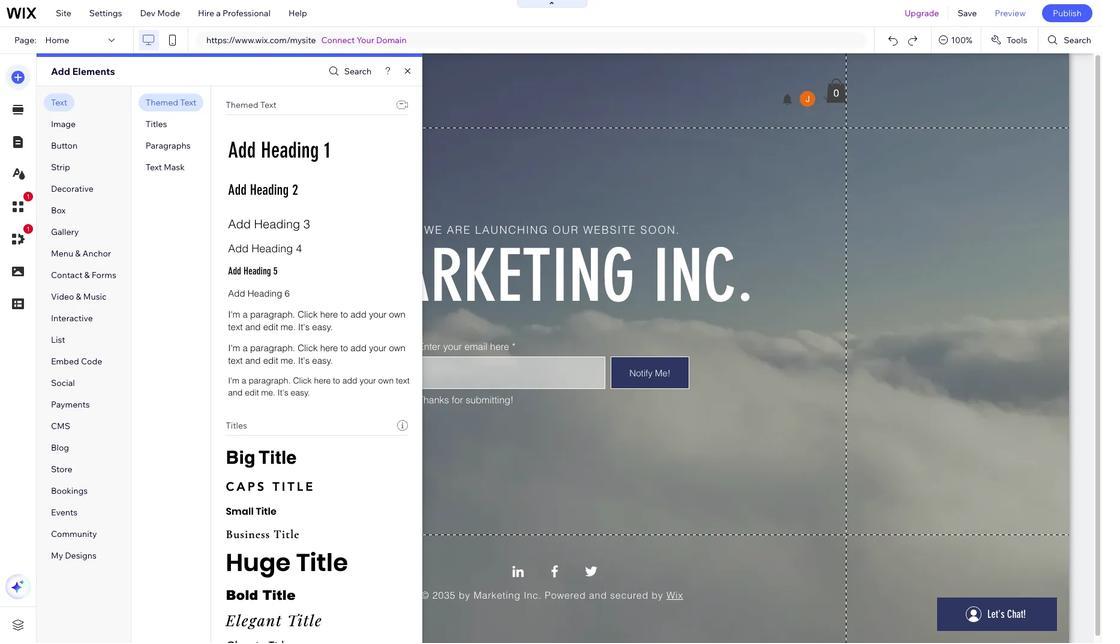 Task type: vqa. For each thing, say whether or not it's contained in the screenshot.
'with' at the left
no



Task type: describe. For each thing, give the bounding box(es) containing it.
preview button
[[986, 0, 1035, 26]]

tools
[[1007, 35, 1027, 46]]

5
[[273, 265, 278, 277]]

2 vertical spatial paragraph.
[[249, 376, 291, 386]]

add for add heading 2
[[228, 182, 247, 199]]

payments
[[51, 400, 90, 410]]

strip
[[51, 162, 70, 173]]

100%
[[951, 35, 973, 46]]

1 horizontal spatial themed
[[226, 100, 258, 110]]

1 vertical spatial click
[[298, 343, 318, 354]]

site
[[56, 8, 71, 19]]

add for add heading 5
[[228, 265, 241, 277]]

cms
[[51, 421, 70, 432]]

& for contact
[[84, 270, 90, 281]]

6
[[285, 288, 290, 299]]

hire a professional
[[198, 8, 271, 19]]

preview
[[995, 8, 1026, 19]]

settings
[[89, 8, 122, 19]]

2 vertical spatial text
[[396, 376, 410, 386]]

2 vertical spatial own
[[378, 376, 394, 386]]

2 vertical spatial edit
[[245, 387, 259, 398]]

1 i'm a paragraph. click here to add your own text and edit me. it's easy. from the top
[[228, 309, 406, 333]]

heading for 3
[[254, 217, 300, 232]]

1 vertical spatial titles
[[226, 421, 247, 431]]

4
[[296, 242, 302, 256]]

1 for second 1 button from the bottom of the page
[[26, 193, 30, 200]]

0 vertical spatial add
[[351, 309, 367, 320]]

1 for 2nd 1 button
[[26, 226, 30, 233]]

box
[[51, 205, 66, 216]]

contact
[[51, 270, 82, 281]]

https://www.wix.com/mysite
[[206, 35, 316, 46]]

store
[[51, 464, 72, 475]]

1 vertical spatial add
[[351, 343, 367, 354]]

community
[[51, 529, 97, 540]]

add heading 6
[[228, 288, 290, 299]]

menu & anchor
[[51, 248, 111, 259]]

1 vertical spatial here
[[320, 343, 338, 354]]

save
[[958, 8, 977, 19]]

professional
[[223, 8, 271, 19]]

https://www.wix.com/mysite connect your domain
[[206, 35, 407, 46]]

connect
[[321, 35, 355, 46]]

2 vertical spatial me.
[[261, 387, 275, 398]]

0 vertical spatial 1
[[324, 137, 331, 163]]

1 vertical spatial me.
[[281, 355, 296, 367]]

embed code
[[51, 356, 102, 367]]

heading for 1
[[261, 137, 319, 163]]

my
[[51, 551, 63, 562]]

& for menu
[[75, 248, 81, 259]]

text left mask
[[146, 162, 162, 173]]

0 vertical spatial me.
[[281, 322, 296, 333]]

hire
[[198, 8, 214, 19]]

text mask
[[146, 162, 185, 173]]

forms
[[92, 270, 116, 281]]

anchor
[[83, 248, 111, 259]]

decorative
[[51, 184, 94, 194]]

1 vertical spatial to
[[341, 343, 348, 354]]

2 vertical spatial click
[[293, 376, 312, 386]]

designs
[[65, 551, 97, 562]]

0 horizontal spatial titles
[[146, 119, 167, 130]]

0 vertical spatial own
[[389, 309, 406, 320]]

embed
[[51, 356, 79, 367]]

1 vertical spatial and
[[245, 355, 261, 367]]

1 vertical spatial search button
[[326, 63, 372, 80]]

heading for 5
[[244, 265, 271, 277]]

1 i'm from the top
[[228, 309, 240, 320]]

2 1 button from the top
[[5, 224, 33, 252]]

3 i'm a paragraph. click here to add your own text and edit me. it's easy. from the top
[[228, 376, 410, 398]]

1 vertical spatial paragraph.
[[250, 343, 295, 354]]

add heading 4
[[228, 242, 302, 256]]

0 vertical spatial here
[[320, 309, 338, 320]]

1 vertical spatial own
[[389, 343, 406, 354]]

3 i'm from the top
[[228, 376, 239, 386]]

elements
[[72, 65, 115, 77]]

domain
[[376, 35, 407, 46]]

heading for 6
[[248, 288, 282, 299]]

0 vertical spatial it's
[[298, 322, 310, 333]]

paragraphs
[[146, 140, 191, 151]]

publish
[[1053, 8, 1082, 19]]

video & music
[[51, 292, 107, 302]]



Task type: locate. For each thing, give the bounding box(es) containing it.
text up paragraphs
[[180, 97, 196, 108]]

& for video
[[76, 292, 81, 302]]

add for add heading 6
[[228, 288, 245, 299]]

own
[[389, 309, 406, 320], [389, 343, 406, 354], [378, 376, 394, 386]]

tools button
[[982, 27, 1038, 53]]

0 vertical spatial i'm a paragraph. click here to add your own text and edit me. it's easy.
[[228, 309, 406, 333]]

0 vertical spatial your
[[369, 309, 387, 320]]

here
[[320, 309, 338, 320], [320, 343, 338, 354], [314, 376, 331, 386]]

1 vertical spatial i'm
[[228, 343, 240, 354]]

1 horizontal spatial titles
[[226, 421, 247, 431]]

1 vertical spatial &
[[84, 270, 90, 281]]

2
[[292, 182, 298, 199]]

upgrade
[[905, 8, 939, 19]]

button
[[51, 140, 78, 151]]

2 vertical spatial here
[[314, 376, 331, 386]]

search button
[[1039, 27, 1102, 53], [326, 63, 372, 80]]

add heading 5
[[228, 265, 278, 277]]

to
[[341, 309, 348, 320], [341, 343, 348, 354], [333, 376, 340, 386]]

add up add heading 5
[[228, 242, 249, 256]]

search down your
[[344, 66, 372, 77]]

search
[[1064, 35, 1091, 46], [344, 66, 372, 77]]

themed
[[146, 97, 178, 108], [226, 100, 258, 110]]

home
[[45, 35, 69, 46]]

1 vertical spatial easy.
[[312, 355, 333, 367]]

heading up add heading 4
[[254, 217, 300, 232]]

events
[[51, 508, 78, 518]]

add up add heading 2 on the left top
[[228, 137, 256, 163]]

1 vertical spatial text
[[228, 355, 243, 367]]

i'm a paragraph. click here to add your own text and edit me. it's easy.
[[228, 309, 406, 333], [228, 343, 406, 367], [228, 376, 410, 398]]

themed up paragraphs
[[146, 97, 178, 108]]

1 vertical spatial 1
[[26, 193, 30, 200]]

2 i'm a paragraph. click here to add your own text and edit me. it's easy. from the top
[[228, 343, 406, 367]]

3
[[304, 217, 310, 232]]

1 horizontal spatial themed text
[[226, 100, 276, 110]]

heading left 6
[[248, 288, 282, 299]]

0 vertical spatial easy.
[[312, 322, 333, 333]]

menu
[[51, 248, 73, 259]]

search down publish
[[1064, 35, 1091, 46]]

add elements
[[51, 65, 115, 77]]

2 vertical spatial to
[[333, 376, 340, 386]]

0 horizontal spatial themed
[[146, 97, 178, 108]]

social
[[51, 378, 75, 389]]

0 vertical spatial edit
[[263, 322, 278, 333]]

& left forms at the left top of page
[[84, 270, 90, 281]]

add for add heading 1
[[228, 137, 256, 163]]

add up add heading 4
[[228, 217, 251, 232]]

1
[[324, 137, 331, 163], [26, 193, 30, 200], [26, 226, 30, 233]]

1 button
[[5, 192, 33, 220], [5, 224, 33, 252]]

0 vertical spatial search button
[[1039, 27, 1102, 53]]

0 horizontal spatial themed text
[[146, 97, 196, 108]]

list
[[51, 335, 65, 346]]

interactive
[[51, 313, 93, 324]]

add for add heading 3
[[228, 217, 251, 232]]

i'm
[[228, 309, 240, 320], [228, 343, 240, 354], [228, 376, 239, 386]]

search button down the publish button
[[1039, 27, 1102, 53]]

0 vertical spatial titles
[[146, 119, 167, 130]]

& right menu
[[75, 248, 81, 259]]

video
[[51, 292, 74, 302]]

and
[[245, 322, 261, 333], [245, 355, 261, 367], [228, 387, 243, 398]]

text
[[228, 322, 243, 333], [228, 355, 243, 367], [396, 376, 410, 386]]

your
[[369, 309, 387, 320], [369, 343, 387, 354], [360, 376, 376, 386]]

gallery
[[51, 227, 79, 238]]

paragraph.
[[250, 309, 295, 320], [250, 343, 295, 354], [249, 376, 291, 386]]

100% button
[[932, 27, 981, 53]]

heading left 2
[[250, 182, 289, 199]]

dev
[[140, 8, 155, 19]]

0 horizontal spatial search
[[344, 66, 372, 77]]

themed text
[[146, 97, 196, 108], [226, 100, 276, 110]]

add down add heading 5
[[228, 288, 245, 299]]

0 vertical spatial text
[[228, 322, 243, 333]]

your
[[357, 35, 374, 46]]

0 vertical spatial search
[[1064, 35, 1091, 46]]

0 vertical spatial click
[[298, 309, 318, 320]]

add heading 2
[[228, 182, 298, 199]]

blog
[[51, 443, 69, 454]]

add up add heading 6
[[228, 265, 241, 277]]

1 1 button from the top
[[5, 192, 33, 220]]

add heading 1
[[228, 137, 331, 163]]

edit
[[263, 322, 278, 333], [263, 355, 278, 367], [245, 387, 259, 398]]

themed text up add heading 1
[[226, 100, 276, 110]]

easy.
[[312, 322, 333, 333], [312, 355, 333, 367], [291, 387, 310, 398]]

2 vertical spatial it's
[[278, 387, 288, 398]]

search button down connect
[[326, 63, 372, 80]]

titles
[[146, 119, 167, 130], [226, 421, 247, 431]]

1 vertical spatial 1 button
[[5, 224, 33, 252]]

heading up "5"
[[252, 242, 293, 256]]

text up "image" on the left of the page
[[51, 97, 67, 108]]

heading left "5"
[[244, 265, 271, 277]]

me.
[[281, 322, 296, 333], [281, 355, 296, 367], [261, 387, 275, 398]]

code
[[81, 356, 102, 367]]

image
[[51, 119, 76, 130]]

1 vertical spatial edit
[[263, 355, 278, 367]]

2 i'm from the top
[[228, 343, 240, 354]]

add down home
[[51, 65, 70, 77]]

2 vertical spatial i'm a paragraph. click here to add your own text and edit me. it's easy.
[[228, 376, 410, 398]]

add for add elements
[[51, 65, 70, 77]]

1 vertical spatial i'm a paragraph. click here to add your own text and edit me. it's easy.
[[228, 343, 406, 367]]

1 horizontal spatial search button
[[1039, 27, 1102, 53]]

publish button
[[1042, 4, 1093, 22]]

a
[[216, 8, 221, 19], [243, 309, 248, 320], [243, 343, 248, 354], [242, 376, 246, 386]]

0 vertical spatial and
[[245, 322, 261, 333]]

2 vertical spatial i'm
[[228, 376, 239, 386]]

help
[[289, 8, 307, 19]]

dev mode
[[140, 8, 180, 19]]

text
[[51, 97, 67, 108], [180, 97, 196, 108], [260, 100, 276, 110], [146, 162, 162, 173]]

1 vertical spatial it's
[[298, 355, 310, 367]]

save button
[[949, 0, 986, 26]]

mask
[[164, 162, 185, 173]]

music
[[83, 292, 107, 302]]

add
[[351, 309, 367, 320], [351, 343, 367, 354], [342, 376, 357, 386]]

contact & forms
[[51, 270, 116, 281]]

2 vertical spatial your
[[360, 376, 376, 386]]

2 vertical spatial add
[[342, 376, 357, 386]]

add heading 3
[[228, 217, 310, 232]]

2 vertical spatial &
[[76, 292, 81, 302]]

my designs
[[51, 551, 97, 562]]

&
[[75, 248, 81, 259], [84, 270, 90, 281], [76, 292, 81, 302]]

click
[[298, 309, 318, 320], [298, 343, 318, 354], [293, 376, 312, 386]]

0 vertical spatial to
[[341, 309, 348, 320]]

1 vertical spatial search
[[344, 66, 372, 77]]

mode
[[157, 8, 180, 19]]

heading for 4
[[252, 242, 293, 256]]

heading up 2
[[261, 137, 319, 163]]

add up "add heading 3"
[[228, 182, 247, 199]]

add
[[51, 65, 70, 77], [228, 137, 256, 163], [228, 182, 247, 199], [228, 217, 251, 232], [228, 242, 249, 256], [228, 265, 241, 277], [228, 288, 245, 299]]

1 vertical spatial your
[[369, 343, 387, 354]]

heading for 2
[[250, 182, 289, 199]]

themed text up paragraphs
[[146, 97, 196, 108]]

bookings
[[51, 486, 88, 497]]

& right "video"
[[76, 292, 81, 302]]

0 vertical spatial 1 button
[[5, 192, 33, 220]]

add for add heading 4
[[228, 242, 249, 256]]

2 vertical spatial 1
[[26, 226, 30, 233]]

2 vertical spatial and
[[228, 387, 243, 398]]

themed up add heading 1
[[226, 100, 258, 110]]

0 vertical spatial paragraph.
[[250, 309, 295, 320]]

2 vertical spatial easy.
[[291, 387, 310, 398]]

text up add heading 1
[[260, 100, 276, 110]]

1 button left menu
[[5, 224, 33, 252]]

0 vertical spatial &
[[75, 248, 81, 259]]

it's
[[298, 322, 310, 333], [298, 355, 310, 367], [278, 387, 288, 398]]

0 horizontal spatial search button
[[326, 63, 372, 80]]

1 button left box
[[5, 192, 33, 220]]

1 horizontal spatial search
[[1064, 35, 1091, 46]]

0 vertical spatial i'm
[[228, 309, 240, 320]]

heading
[[261, 137, 319, 163], [250, 182, 289, 199], [254, 217, 300, 232], [252, 242, 293, 256], [244, 265, 271, 277], [248, 288, 282, 299]]



